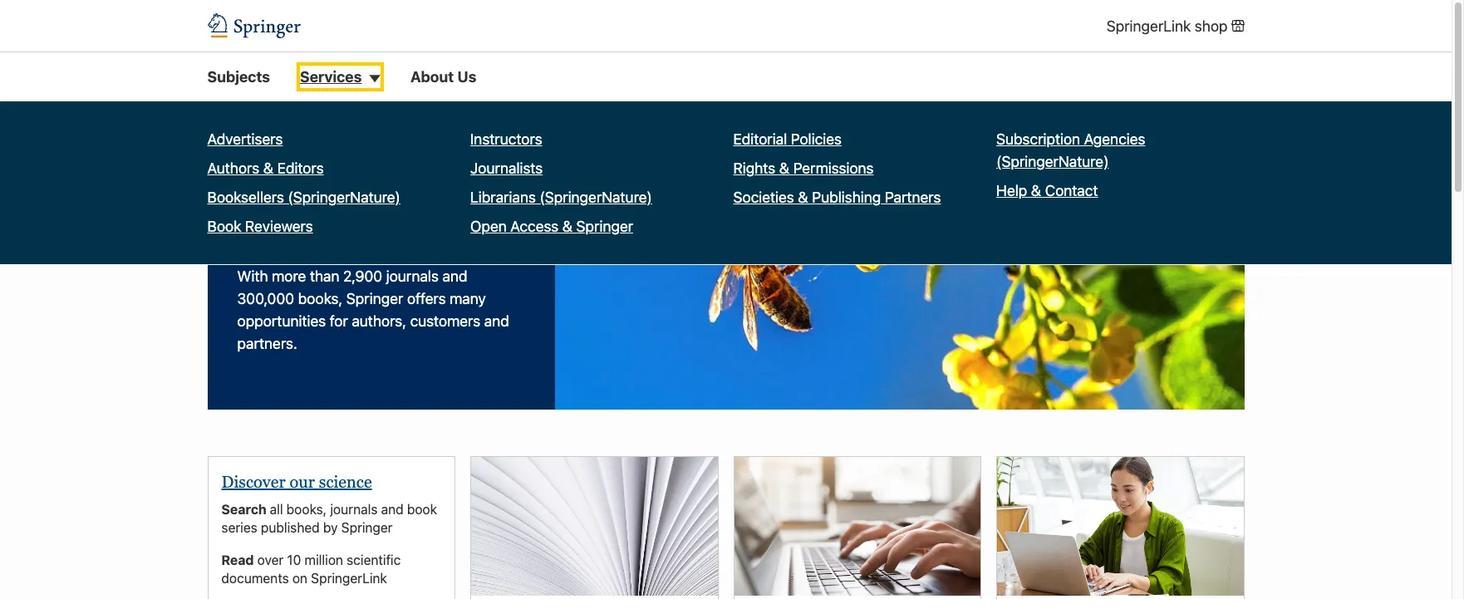 Task type: locate. For each thing, give the bounding box(es) containing it.
1 vertical spatial books,
[[286, 502, 327, 517]]

than
[[310, 268, 339, 285]]

our business is publishing
[[237, 165, 439, 241]]

& for societies
[[798, 189, 808, 206]]

springerlink left shop
[[1107, 17, 1191, 35]]

springer inside all books, journals and book series published by springer
[[341, 520, 393, 535]]

booksellers (springernature)
[[207, 189, 400, 206]]

agencies
[[1084, 131, 1145, 148]]

scientific
[[347, 552, 401, 567]]

& down editorial policies link
[[779, 160, 789, 177]]

& down librarians (springernature) link
[[562, 218, 573, 235]]

about us
[[410, 68, 476, 86]]

1 vertical spatial springerlink
[[311, 571, 387, 586]]

authors
[[207, 160, 259, 177]]

librarians (springernature) link
[[470, 186, 652, 209]]

books, down than on the left top
[[298, 290, 343, 307]]

0 horizontal spatial (springernature)
[[288, 189, 400, 206]]

societies & publishing partners
[[733, 189, 941, 206]]

springer up for authors,
[[346, 290, 403, 307]]

read
[[221, 552, 254, 567]]

books, inside all books, journals and book series published by springer
[[286, 502, 327, 517]]

0 horizontal spatial and
[[381, 502, 404, 517]]

1 vertical spatial springer
[[346, 290, 403, 307]]

springer
[[576, 218, 633, 235], [346, 290, 403, 307], [341, 520, 393, 535]]

(springernature) up publishing
[[288, 189, 400, 206]]

help & contact link
[[996, 180, 1098, 202]]

publishing
[[812, 189, 881, 206]]

subscription agencies (springernature) link
[[996, 128, 1244, 173]]

permissions
[[793, 160, 874, 177]]

editors
[[277, 160, 324, 177]]

1 horizontal spatial springerlink
[[1107, 17, 1191, 35]]

2 horizontal spatial (springernature)
[[996, 153, 1109, 171]]

subscription
[[996, 131, 1080, 148]]

(springernature) for booksellers (springernature)
[[288, 189, 400, 206]]

(springernature)
[[996, 153, 1109, 171], [288, 189, 400, 206], [540, 189, 652, 206]]

& left 'editors'
[[263, 160, 273, 177]]

0 vertical spatial books,
[[298, 290, 343, 307]]

rights
[[733, 160, 775, 177]]

0 vertical spatial and
[[442, 268, 467, 285]]

authors & editors
[[207, 160, 324, 177]]

1 vertical spatial journals
[[330, 502, 378, 517]]

journals up the "offers"
[[386, 268, 439, 285]]

1 horizontal spatial journals
[[386, 268, 439, 285]]

springer down librarians (springernature)
[[576, 218, 633, 235]]

and up many
[[442, 268, 467, 285]]

open
[[470, 218, 507, 235]]

all books, journals and book series published by springer
[[221, 502, 437, 535]]

journals down science
[[330, 502, 378, 517]]

contact
[[1045, 182, 1098, 200]]

1 horizontal spatial and
[[442, 268, 467, 285]]

springer up "scientific"
[[341, 520, 393, 535]]

shop
[[1195, 17, 1228, 35]]

for authors,
[[330, 312, 406, 330]]

books,
[[298, 290, 343, 307], [286, 502, 327, 517]]

&
[[263, 160, 273, 177], [779, 160, 789, 177], [1031, 182, 1041, 200], [798, 189, 808, 206], [562, 218, 573, 235]]

subscription agencies (springernature)
[[996, 131, 1145, 171]]

springer for with more than 2,900 journals and 300,000 books, springer offers many opportunities for authors, customers and partners.
[[346, 290, 403, 307]]

2,900
[[343, 268, 382, 285]]

instructors link
[[470, 128, 542, 151]]

(springernature) down subscription
[[996, 153, 1109, 171]]

0 horizontal spatial springerlink
[[311, 571, 387, 586]]

instructors
[[470, 131, 542, 148]]

offers
[[407, 290, 446, 307]]

and
[[442, 268, 467, 285], [484, 312, 509, 330], [381, 502, 404, 517]]

1 horizontal spatial (springernature)
[[540, 189, 652, 206]]

services
[[300, 68, 362, 86]]

2 vertical spatial and
[[381, 502, 404, 517]]

customers
[[410, 312, 480, 330]]

& right help
[[1031, 182, 1041, 200]]

0 vertical spatial journals
[[386, 268, 439, 285]]

book
[[407, 502, 437, 517]]

springerlink down "scientific"
[[311, 571, 387, 586]]

series
[[221, 520, 257, 535]]

on
[[292, 571, 307, 586]]

springerlink inside the over 10 million scientific documents on springerlink
[[311, 571, 387, 586]]

science
[[319, 473, 372, 491]]

2 horizontal spatial and
[[484, 312, 509, 330]]

is
[[417, 165, 439, 199]]

300,000
[[237, 290, 294, 307]]

journalists
[[470, 160, 543, 177]]

& down rights & permissions at the top right of the page
[[798, 189, 808, 206]]

journals inside with more than 2,900 journals and 300,000 books, springer offers many opportunities for authors, customers and partners.
[[386, 268, 439, 285]]

partners.
[[237, 335, 297, 352]]

booksellers
[[207, 189, 284, 206]]

springerlink shop
[[1107, 17, 1228, 35]]

submit an article image
[[734, 457, 981, 595]]

2 vertical spatial springer
[[341, 520, 393, 535]]

& for authors
[[263, 160, 273, 177]]

our
[[290, 473, 315, 491]]

books, up published
[[286, 502, 327, 517]]

0 horizontal spatial journals
[[330, 502, 378, 517]]

springer inside with more than 2,900 journals and 300,000 books, springer offers many opportunities for authors, customers and partners.
[[346, 290, 403, 307]]

with more than 2,900 journals and 300,000 books, springer offers many opportunities for authors, customers and partners.
[[237, 268, 509, 352]]

journals
[[386, 268, 439, 285], [330, 502, 378, 517]]

(springernature) up open access & springer link
[[540, 189, 652, 206]]

& inside 'link'
[[263, 160, 273, 177]]

discover our science
[[221, 473, 372, 491]]

partners
[[885, 189, 941, 206]]

0 vertical spatial springer
[[576, 218, 633, 235]]

and down many
[[484, 312, 509, 330]]

discover our science link
[[221, 473, 372, 491]]

and left book
[[381, 502, 404, 517]]

(springernature) for librarians (springernature)
[[540, 189, 652, 206]]

help
[[996, 182, 1027, 200]]

springerlink
[[1107, 17, 1191, 35], [311, 571, 387, 586]]

policies
[[791, 131, 842, 148]]



Task type: vqa. For each thing, say whether or not it's contained in the screenshot.
to to the left
no



Task type: describe. For each thing, give the bounding box(es) containing it.
rights & permissions link
[[733, 157, 874, 180]]

springer home image
[[207, 14, 300, 38]]

and inside all books, journals and book series published by springer
[[381, 502, 404, 517]]

business
[[296, 165, 410, 199]]

search
[[221, 502, 270, 517]]

opportunities
[[237, 312, 326, 330]]

published
[[261, 520, 320, 535]]

librarians (springernature)
[[470, 189, 652, 206]]

societies
[[733, 189, 794, 206]]

springerlink shop link
[[1107, 15, 1244, 37]]

book reviewers
[[207, 218, 313, 235]]

rights & permissions
[[733, 160, 874, 177]]

us
[[457, 68, 476, 86]]

book reviewers link
[[207, 215, 313, 238]]

documents
[[221, 571, 289, 586]]

librarians
[[470, 189, 536, 206]]

& for help
[[1031, 182, 1041, 200]]

open access image
[[997, 457, 1244, 595]]

by
[[323, 520, 338, 535]]

open access & springer link
[[470, 215, 633, 238]]

(springernature) inside subscription agencies (springernature)
[[996, 153, 1109, 171]]

& for rights
[[779, 160, 789, 177]]

books, inside with more than 2,900 journals and 300,000 books, springer offers many opportunities for authors, customers and partners.
[[298, 290, 343, 307]]

book
[[207, 218, 241, 235]]

booksellers (springernature) link
[[207, 186, 400, 209]]

editorial policies
[[733, 131, 842, 148]]

about
[[410, 68, 454, 86]]

reviewers
[[245, 218, 313, 235]]

journalists link
[[470, 157, 543, 180]]

advertisers
[[207, 131, 283, 148]]

about us link
[[410, 66, 476, 88]]

10
[[287, 552, 301, 567]]

advertisers link
[[207, 128, 283, 151]]

1 vertical spatial and
[[484, 312, 509, 330]]

more
[[272, 268, 306, 285]]

access
[[510, 218, 559, 235]]

editorial policies link
[[733, 128, 842, 151]]

discover
[[221, 473, 286, 491]]

subjects link
[[207, 66, 270, 88]]

over
[[257, 552, 284, 567]]

million
[[305, 552, 343, 567]]

open access & springer
[[470, 218, 633, 235]]

editorial
[[733, 131, 787, 148]]

subjects
[[207, 68, 270, 86]]

services button
[[300, 66, 380, 88]]

all
[[270, 502, 283, 517]]

with
[[237, 268, 268, 285]]

0 vertical spatial springerlink
[[1107, 17, 1191, 35]]

springer for all books, journals and book series published by springer
[[341, 520, 393, 535]]

help & contact
[[996, 182, 1098, 200]]

publish a book image
[[471, 457, 718, 595]]

authors & editors link
[[207, 157, 324, 180]]

our
[[237, 165, 289, 199]]

societies & publishing partners link
[[733, 186, 941, 209]]

over 10 million scientific documents on springerlink
[[221, 552, 401, 586]]

journals inside all books, journals and book series published by springer
[[330, 502, 378, 517]]

many
[[450, 290, 486, 307]]

publishing
[[237, 207, 378, 241]]



